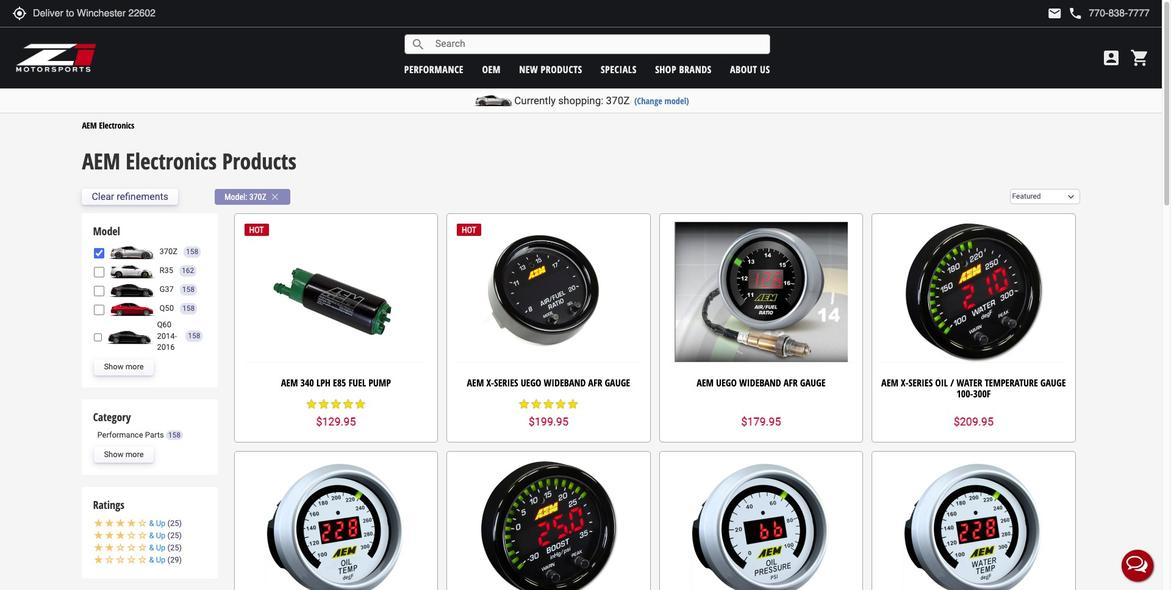 Task type: locate. For each thing, give the bounding box(es) containing it.
wideband up the $179.95
[[739, 377, 781, 390]]

aem for aem x-series uego wideband afr gauge
[[467, 377, 484, 390]]

series
[[494, 377, 518, 390], [909, 377, 933, 390]]

up
[[156, 519, 166, 528], [156, 531, 166, 540], [156, 544, 166, 553], [156, 556, 166, 565]]

2 & from the top
[[149, 531, 154, 540]]

show
[[104, 363, 124, 372], [104, 450, 124, 460]]

2 show from the top
[[104, 450, 124, 460]]

/
[[950, 377, 954, 390]]

show more
[[104, 363, 144, 372], [104, 450, 144, 460]]

aem electronics
[[82, 119, 134, 131]]

1 vertical spatial electronics
[[126, 147, 217, 177]]

aem for aem 340 lph e85 fuel pump
[[281, 377, 298, 390]]

1 horizontal spatial uego
[[716, 377, 737, 390]]

uego
[[521, 377, 542, 390], [716, 377, 737, 390]]

pump
[[369, 377, 391, 390]]

search
[[411, 37, 426, 52]]

x- inside aem x-series oil / water temperature gauge 100-300f
[[901, 377, 909, 390]]

show more down performance
[[104, 450, 144, 460]]

2 wideband from the left
[[739, 377, 781, 390]]

currently shopping: 370z (change model)
[[514, 95, 689, 107]]

1 more from the top
[[125, 363, 144, 372]]

x-
[[486, 377, 494, 390], [901, 377, 909, 390]]

performance
[[97, 431, 143, 440]]

0 vertical spatial show
[[104, 363, 124, 372]]

2 x- from the left
[[901, 377, 909, 390]]

series left the oil
[[909, 377, 933, 390]]

wideband
[[544, 377, 586, 390], [739, 377, 781, 390]]

1 vertical spatial show more
[[104, 450, 144, 460]]

aem
[[82, 119, 97, 131], [82, 147, 120, 177], [281, 377, 298, 390], [467, 377, 484, 390], [697, 377, 714, 390], [882, 377, 899, 390]]

currently
[[514, 95, 556, 107]]

158 for g37
[[182, 285, 195, 294]]

2 vertical spatial 25
[[170, 544, 179, 553]]

series inside aem x-series oil / water temperature gauge 100-300f
[[909, 377, 933, 390]]

account_box
[[1102, 48, 1121, 68]]

100-
[[957, 387, 973, 401]]

&
[[149, 519, 154, 528], [149, 531, 154, 540], [149, 544, 154, 553], [149, 556, 154, 565]]

0 horizontal spatial afr
[[588, 377, 602, 390]]

158 for q50
[[182, 304, 195, 313]]

2 more from the top
[[125, 450, 144, 460]]

$129.95
[[316, 416, 356, 428]]

0 horizontal spatial x-
[[486, 377, 494, 390]]

gauge
[[605, 377, 630, 390], [800, 377, 826, 390], [1041, 377, 1066, 390]]

gauge inside aem x-series oil / water temperature gauge 100-300f
[[1041, 377, 1066, 390]]

more
[[125, 363, 144, 372], [125, 450, 144, 460]]

shop brands link
[[655, 63, 712, 76]]

shopping_cart link
[[1127, 48, 1150, 68]]

star
[[306, 398, 318, 410], [318, 398, 330, 410], [330, 398, 342, 410], [342, 398, 354, 410], [354, 398, 367, 410], [518, 398, 530, 410], [530, 398, 543, 410], [543, 398, 555, 410], [555, 398, 567, 410], [567, 398, 579, 410]]

5 star from the left
[[354, 398, 367, 410]]

aem electronics link
[[82, 119, 134, 131]]

aem x-series oil / water temperature gauge 100-300f
[[882, 377, 1066, 401]]

None checkbox
[[94, 248, 105, 258], [94, 267, 105, 277], [94, 286, 105, 296], [94, 305, 105, 315], [94, 333, 102, 343], [94, 248, 105, 258], [94, 267, 105, 277], [94, 286, 105, 296], [94, 305, 105, 315], [94, 333, 102, 343]]

370z up r35
[[159, 247, 178, 256]]

brands
[[679, 63, 712, 76]]

afr
[[588, 377, 602, 390], [784, 377, 798, 390]]

specials link
[[601, 63, 637, 76]]

0 horizontal spatial wideband
[[544, 377, 586, 390]]

(change model) link
[[634, 95, 689, 107]]

clear
[[92, 191, 114, 203]]

2 horizontal spatial gauge
[[1041, 377, 1066, 390]]

158 for q60 2014- 2016
[[188, 332, 200, 341]]

electronics
[[99, 119, 134, 131], [126, 147, 217, 177]]

1 series from the left
[[494, 377, 518, 390]]

162
[[182, 266, 194, 275]]

1 x- from the left
[[486, 377, 494, 390]]

1 afr from the left
[[588, 377, 602, 390]]

show down performance
[[104, 450, 124, 460]]

more for model
[[125, 363, 144, 372]]

temperature
[[985, 377, 1038, 390]]

show more button down the "infiniti q60 coupe cv36 2014 2015 vq37vhr 3.7l z1 motorsports" image
[[94, 360, 154, 376]]

show more button down performance
[[94, 448, 154, 463]]

shopping_cart
[[1131, 48, 1150, 68]]

show more for category
[[104, 450, 144, 460]]

show more button
[[94, 360, 154, 376], [94, 448, 154, 463]]

aem inside aem x-series oil / water temperature gauge 100-300f
[[882, 377, 899, 390]]

158 for 370z
[[186, 247, 198, 256]]

1 show more from the top
[[104, 363, 144, 372]]

370z left (change
[[606, 95, 630, 107]]

show down the "infiniti q60 coupe cv36 2014 2015 vq37vhr 3.7l z1 motorsports" image
[[104, 363, 124, 372]]

electronics for aem electronics
[[99, 119, 134, 131]]

2 25 from the top
[[170, 531, 179, 540]]

1 horizontal spatial 370z
[[249, 192, 267, 202]]

category performance parts 158
[[93, 410, 181, 440]]

1 horizontal spatial gauge
[[800, 377, 826, 390]]

2 show more from the top
[[104, 450, 144, 460]]

3 up from the top
[[156, 544, 166, 553]]

1 vertical spatial & up 25
[[149, 531, 179, 540]]

nissan 370z z34 2009 2010 2011 2012 2013 2014 2015 2016 2017 2018 2019 3.7l vq37vhr vhr nismo z1 motorsports image
[[108, 244, 156, 260]]

shop
[[655, 63, 677, 76]]

lph
[[316, 377, 331, 390]]

nissan r35 gtr gt-r awd twin turbo 2009 2010 2011 2012 2013 2014 2015 2016 2017 2018 2019 2020 vr38dett z1 motorsports image
[[108, 263, 156, 279]]

2 horizontal spatial 370z
[[606, 95, 630, 107]]

158 inside category performance parts 158
[[168, 431, 181, 440]]

show more button for model
[[94, 360, 154, 376]]

4 & from the top
[[149, 556, 154, 565]]

series up star star star star star $199.95
[[494, 377, 518, 390]]

1 & from the top
[[149, 519, 154, 528]]

q60
[[157, 320, 171, 330]]

products
[[541, 63, 582, 76]]

370z
[[606, 95, 630, 107], [249, 192, 267, 202], [159, 247, 178, 256]]

mail link
[[1048, 6, 1062, 21]]

3 25 from the top
[[170, 544, 179, 553]]

158 down 162
[[182, 285, 195, 294]]

q60 2014- 2016
[[157, 320, 177, 352]]

r35
[[159, 266, 173, 275]]

1 vertical spatial 25
[[170, 531, 179, 540]]

show more down the "infiniti q60 coupe cv36 2014 2015 vq37vhr 3.7l z1 motorsports" image
[[104, 363, 144, 372]]

2014-
[[157, 332, 177, 341]]

1 up from the top
[[156, 519, 166, 528]]

new products
[[519, 63, 582, 76]]

4 up from the top
[[156, 556, 166, 565]]

1 vertical spatial show
[[104, 450, 124, 460]]

158 right q60 2014- 2016
[[188, 332, 200, 341]]

0 vertical spatial 25
[[170, 519, 179, 528]]

us
[[760, 63, 770, 76]]

1 wideband from the left
[[544, 377, 586, 390]]

2 vertical spatial & up 25
[[149, 544, 179, 553]]

1 vertical spatial 370z
[[249, 192, 267, 202]]

performance
[[404, 63, 464, 76]]

& up 25
[[149, 519, 179, 528], [149, 531, 179, 540], [149, 544, 179, 553]]

2 show more button from the top
[[94, 448, 154, 463]]

oem link
[[482, 63, 501, 76]]

aem uego wideband afr gauge
[[697, 377, 826, 390]]

0 vertical spatial show more button
[[94, 360, 154, 376]]

more down performance
[[125, 450, 144, 460]]

3 gauge from the left
[[1041, 377, 1066, 390]]

infiniti q50 sedan hybrid v37 2014 2015 2016 2017 2018 2019 2020 vq37vhr 2.0t 3.0t 3.7l red sport redsport vr30ddtt z1 motorsports image
[[108, 301, 156, 317]]

show more button for category
[[94, 448, 154, 463]]

0 vertical spatial electronics
[[99, 119, 134, 131]]

1 show more button from the top
[[94, 360, 154, 376]]

0 vertical spatial more
[[125, 363, 144, 372]]

x- for aem x-series oil / water temperature gauge 100-300f
[[901, 377, 909, 390]]

25
[[170, 519, 179, 528], [170, 531, 179, 540], [170, 544, 179, 553]]

1 vertical spatial show more button
[[94, 448, 154, 463]]

1 horizontal spatial wideband
[[739, 377, 781, 390]]

9 star from the left
[[555, 398, 567, 410]]

2016
[[157, 343, 175, 352]]

Search search field
[[426, 35, 770, 54]]

0 horizontal spatial uego
[[521, 377, 542, 390]]

aem for aem uego wideband afr gauge
[[697, 377, 714, 390]]

370z inside model: 370z close
[[249, 192, 267, 202]]

$209.95
[[954, 416, 994, 428]]

0 vertical spatial & up 25
[[149, 519, 179, 528]]

1 vertical spatial more
[[125, 450, 144, 460]]

1 horizontal spatial series
[[909, 377, 933, 390]]

more down the "infiniti q60 coupe cv36 2014 2015 vq37vhr 3.7l z1 motorsports" image
[[125, 363, 144, 372]]

model
[[93, 224, 120, 239]]

0 vertical spatial show more
[[104, 363, 144, 372]]

1 horizontal spatial afr
[[784, 377, 798, 390]]

0 horizontal spatial gauge
[[605, 377, 630, 390]]

158
[[186, 247, 198, 256], [182, 285, 195, 294], [182, 304, 195, 313], [188, 332, 200, 341], [168, 431, 181, 440]]

2 vertical spatial 370z
[[159, 247, 178, 256]]

3 & from the top
[[149, 544, 154, 553]]

7 star from the left
[[530, 398, 543, 410]]

2 series from the left
[[909, 377, 933, 390]]

ratings
[[93, 498, 125, 512]]

wideband up star star star star star $199.95
[[544, 377, 586, 390]]

370z left close
[[249, 192, 267, 202]]

0 horizontal spatial series
[[494, 377, 518, 390]]

340
[[300, 377, 314, 390]]

1 star from the left
[[306, 398, 318, 410]]

158 up 162
[[186, 247, 198, 256]]

parts
[[145, 431, 164, 440]]

6 star from the left
[[518, 398, 530, 410]]

1 horizontal spatial x-
[[901, 377, 909, 390]]

158 right parts at bottom left
[[168, 431, 181, 440]]

1 show from the top
[[104, 363, 124, 372]]

29
[[170, 556, 179, 565]]

about
[[730, 63, 758, 76]]

158 right q50
[[182, 304, 195, 313]]

aem for aem x-series oil / water temperature gauge 100-300f
[[882, 377, 899, 390]]



Task type: describe. For each thing, give the bounding box(es) containing it.
show more for model
[[104, 363, 144, 372]]

$179.95
[[741, 416, 781, 428]]

shop brands
[[655, 63, 712, 76]]

new
[[519, 63, 538, 76]]

1 uego from the left
[[521, 377, 542, 390]]

$199.95
[[529, 416, 569, 428]]

1 & up 25 from the top
[[149, 519, 179, 528]]

category
[[93, 410, 131, 425]]

new products link
[[519, 63, 582, 76]]

mail phone
[[1048, 6, 1083, 21]]

aem for aem electronics
[[82, 119, 97, 131]]

2 gauge from the left
[[800, 377, 826, 390]]

about us
[[730, 63, 770, 76]]

shopping:
[[558, 95, 604, 107]]

my_location
[[12, 6, 27, 21]]

1 gauge from the left
[[605, 377, 630, 390]]

fuel
[[349, 377, 366, 390]]

model:
[[224, 192, 247, 202]]

2 uego from the left
[[716, 377, 737, 390]]

series for oil
[[909, 377, 933, 390]]

aem x-series uego wideband afr gauge
[[467, 377, 630, 390]]

clear refinements button
[[82, 189, 178, 205]]

series for uego
[[494, 377, 518, 390]]

model: 370z close
[[224, 191, 281, 202]]

account_box link
[[1099, 48, 1124, 68]]

0 horizontal spatial 370z
[[159, 247, 178, 256]]

oil
[[935, 377, 948, 390]]

clear refinements
[[92, 191, 168, 203]]

star star star star star $199.95
[[518, 398, 579, 428]]

show for category
[[104, 450, 124, 460]]

(change
[[634, 95, 663, 107]]

2 afr from the left
[[784, 377, 798, 390]]

infiniti g37 coupe sedan convertible v36 cv36 hv36 skyline 2008 2009 2010 2011 2012 2013 3.7l vq37vhr z1 motorsports image
[[108, 282, 156, 298]]

mail
[[1048, 6, 1062, 21]]

phone
[[1069, 6, 1083, 21]]

300f
[[973, 387, 991, 401]]

phone link
[[1069, 6, 1150, 21]]

infiniti q60 coupe cv36 2014 2015 vq37vhr 3.7l z1 motorsports image
[[105, 329, 154, 345]]

show for model
[[104, 363, 124, 372]]

2 & up 25 from the top
[[149, 531, 179, 540]]

specials
[[601, 63, 637, 76]]

aem for aem electronics products
[[82, 147, 120, 177]]

performance link
[[404, 63, 464, 76]]

0 vertical spatial 370z
[[606, 95, 630, 107]]

refinements
[[117, 191, 168, 203]]

2 up from the top
[[156, 531, 166, 540]]

3 star from the left
[[330, 398, 342, 410]]

10 star from the left
[[567, 398, 579, 410]]

2 star from the left
[[318, 398, 330, 410]]

aem 340 lph e85 fuel pump
[[281, 377, 391, 390]]

model)
[[665, 95, 689, 107]]

water
[[957, 377, 983, 390]]

x- for aem x-series uego wideband afr gauge
[[486, 377, 494, 390]]

about us link
[[730, 63, 770, 76]]

e85
[[333, 377, 346, 390]]

close
[[270, 191, 281, 202]]

3 & up 25 from the top
[[149, 544, 179, 553]]

oem
[[482, 63, 501, 76]]

z1 motorsports logo image
[[15, 43, 97, 73]]

1 25 from the top
[[170, 519, 179, 528]]

electronics for aem electronics products
[[126, 147, 217, 177]]

products
[[222, 147, 296, 177]]

aem electronics products
[[82, 147, 296, 177]]

4 star from the left
[[342, 398, 354, 410]]

& up 29
[[149, 556, 179, 565]]

q50
[[159, 304, 174, 313]]

more for category
[[125, 450, 144, 460]]

star star star star star $129.95
[[306, 398, 367, 428]]

8 star from the left
[[543, 398, 555, 410]]

g37
[[159, 285, 174, 294]]



Task type: vqa. For each thing, say whether or not it's contained in the screenshot.
available in the following colors: tarmac black , sebring silver, race red , or victory b lue.
no



